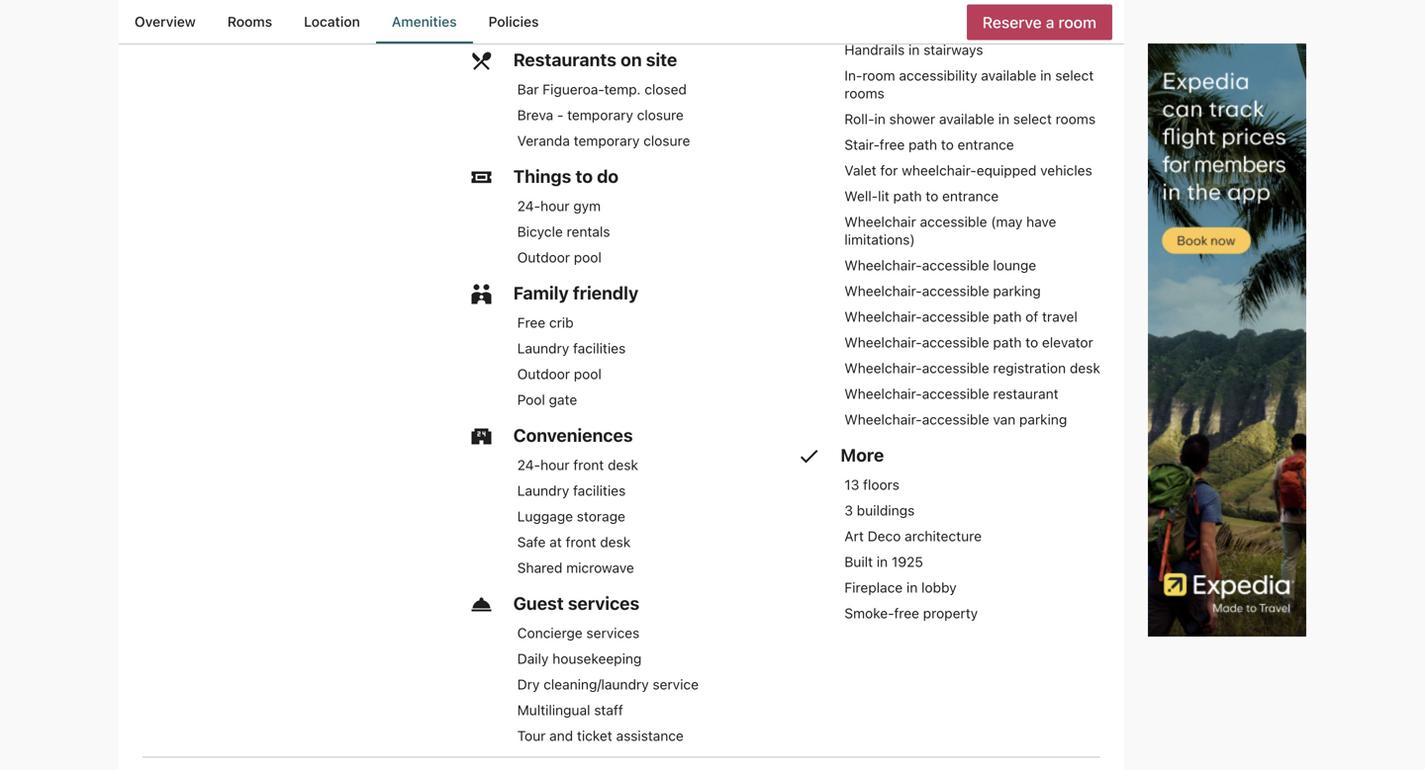 Task type: locate. For each thing, give the bounding box(es) containing it.
in
[[909, 16, 920, 32], [909, 41, 920, 58], [1040, 67, 1052, 83], [874, 111, 886, 127], [998, 111, 1010, 127], [877, 554, 888, 570], [907, 580, 918, 596]]

breva
[[517, 107, 553, 123]]

list
[[119, 0, 1124, 44]]

rooms down in-
[[845, 85, 885, 101]]

parking up options
[[562, 0, 610, 14]]

temporary down temp. at the top of the page
[[567, 107, 633, 123]]

0 vertical spatial free
[[880, 136, 905, 153]]

1 vertical spatial entrance
[[942, 188, 999, 204]]

hallways
[[924, 16, 978, 32]]

24- down conveniences
[[517, 457, 540, 473]]

safe
[[517, 534, 546, 551]]

1 hour from the top
[[540, 198, 570, 214]]

wheelchair-
[[902, 162, 977, 179]]

room inside handrails in hallways handrails in stairways in-room accessibility available in select rooms roll-in shower available in select rooms stair-free path to entrance valet for wheelchair-equipped vehicles well-lit path to entrance wheelchair accessible (may have limitations) wheelchair-accessible lounge wheelchair-accessible parking wheelchair-accessible path of travel wheelchair-accessible path to elevator wheelchair-accessible registration desk wheelchair-accessible restaurant wheelchair-accessible van parking
[[862, 67, 895, 83]]

(may
[[991, 214, 1023, 230]]

storage
[[577, 509, 625, 525]]

0 vertical spatial pool
[[574, 249, 602, 266]]

free
[[880, 136, 905, 153], [894, 606, 919, 622]]

desk
[[1070, 360, 1100, 376], [608, 457, 638, 473], [600, 534, 631, 551]]

assistance
[[616, 728, 684, 745]]

0 vertical spatial room
[[1059, 13, 1097, 32]]

desk down storage
[[600, 534, 631, 551]]

1 vertical spatial laundry
[[517, 483, 569, 499]]

laundry
[[517, 340, 569, 357], [517, 483, 569, 499]]

room up roll-
[[862, 67, 895, 83]]

in right built
[[877, 554, 888, 570]]

rooms
[[845, 85, 885, 101], [1056, 111, 1096, 127]]

options
[[517, 16, 565, 32]]

temp.
[[604, 81, 641, 97]]

laundry down free
[[517, 340, 569, 357]]

pool
[[517, 392, 545, 408]]

parking down restaurant
[[1019, 412, 1067, 428]]

1 vertical spatial closure
[[643, 132, 690, 149]]

0 vertical spatial services
[[568, 593, 640, 614]]

outdoor up pool
[[517, 366, 570, 382]]

location link
[[288, 0, 376, 44]]

closure
[[637, 107, 684, 123], [643, 132, 690, 149]]

1 vertical spatial free
[[894, 606, 919, 622]]

services
[[568, 593, 640, 614], [586, 625, 640, 642]]

pool inside "24-hour gym bicycle rentals outdoor pool"
[[574, 249, 602, 266]]

0 vertical spatial rooms
[[845, 85, 885, 101]]

services for guest
[[568, 593, 640, 614]]

1 24- from the top
[[517, 198, 540, 214]]

multilingual
[[517, 703, 590, 719]]

0 vertical spatial hour
[[540, 198, 570, 214]]

concierge services daily housekeeping dry cleaning/laundry service multilingual staff tour and ticket assistance
[[517, 625, 699, 745]]

facilities up storage
[[573, 483, 626, 499]]

bicycle
[[517, 224, 563, 240]]

desk down elevator
[[1070, 360, 1100, 376]]

rooms link
[[212, 0, 288, 44]]

free up the for
[[880, 136, 905, 153]]

registration
[[993, 360, 1066, 376]]

0 vertical spatial 24-
[[517, 198, 540, 214]]

1 horizontal spatial rooms
[[1056, 111, 1096, 127]]

room inside button
[[1059, 13, 1097, 32]]

parking down 'lounge'
[[993, 283, 1041, 299]]

24-hour gym bicycle rentals outdoor pool
[[517, 198, 610, 266]]

services inside "concierge services daily housekeeping dry cleaning/laundry service multilingual staff tour and ticket assistance"
[[586, 625, 640, 642]]

0 horizontal spatial select
[[1013, 111, 1052, 127]]

in left hallways in the top of the page
[[909, 16, 920, 32]]

2 laundry from the top
[[517, 483, 569, 499]]

outdoor inside "24-hour gym bicycle rentals outdoor pool"
[[517, 249, 570, 266]]

1 vertical spatial outdoor
[[517, 366, 570, 382]]

restaurant
[[993, 386, 1059, 402]]

2 pool from the top
[[574, 366, 602, 382]]

0 vertical spatial facilities
[[573, 340, 626, 357]]

have
[[1026, 214, 1057, 230]]

to up wheelchair-
[[941, 136, 954, 153]]

0 vertical spatial parking
[[562, 0, 610, 14]]

restaurants on site
[[513, 49, 677, 70]]

hour inside "24-hour gym bicycle rentals outdoor pool"
[[540, 198, 570, 214]]

available down reserve
[[981, 67, 1037, 83]]

front down conveniences
[[573, 457, 604, 473]]

select
[[1055, 67, 1094, 83], [1013, 111, 1052, 127]]

free inside 13 floors 3 buildings art deco architecture built in 1925 fireplace in lobby smoke-free property
[[894, 606, 919, 622]]

24- inside "24-hour gym bicycle rentals outdoor pool"
[[517, 198, 540, 214]]

select down reserve a room
[[1055, 67, 1094, 83]]

outdoor down bicycle
[[517, 249, 570, 266]]

path up registration
[[993, 334, 1022, 351]]

hour down conveniences
[[540, 457, 570, 473]]

entrance
[[958, 136, 1014, 153], [942, 188, 999, 204]]

13
[[845, 477, 859, 493]]

1 vertical spatial rooms
[[1056, 111, 1096, 127]]

wheelchair
[[845, 214, 916, 230]]

facilities down crib
[[573, 340, 626, 357]]

gate
[[549, 392, 577, 408]]

front right at
[[566, 534, 596, 551]]

1 vertical spatial facilities
[[573, 483, 626, 499]]

in up stair-
[[874, 111, 886, 127]]

1 vertical spatial hour
[[540, 457, 570, 473]]

outdoor inside 'free crib laundry facilities outdoor pool pool gate'
[[517, 366, 570, 382]]

for
[[880, 162, 898, 179]]

7 wheelchair- from the top
[[845, 412, 922, 428]]

hour up bicycle
[[540, 198, 570, 214]]

stair-
[[845, 136, 880, 153]]

1 vertical spatial handrails
[[845, 41, 905, 58]]

24- up bicycle
[[517, 198, 540, 214]]

services for concierge
[[586, 625, 640, 642]]

0 vertical spatial select
[[1055, 67, 1094, 83]]

1 laundry from the top
[[517, 340, 569, 357]]

desk up storage
[[608, 457, 638, 473]]

ticket
[[577, 728, 612, 745]]

well-
[[845, 188, 878, 204]]

24- for 24-hour gym bicycle rentals outdoor pool
[[517, 198, 540, 214]]

lobby
[[922, 580, 957, 596]]

0 vertical spatial outdoor
[[517, 249, 570, 266]]

0 horizontal spatial room
[[862, 67, 895, 83]]

to
[[941, 136, 954, 153], [575, 166, 593, 187], [926, 188, 939, 204], [1026, 334, 1038, 351]]

1 vertical spatial select
[[1013, 111, 1052, 127]]

2 24- from the top
[[517, 457, 540, 473]]

free down fireplace
[[894, 606, 919, 622]]

in up 'equipped'
[[998, 111, 1010, 127]]

1 vertical spatial room
[[862, 67, 895, 83]]

4 wheelchair- from the top
[[845, 334, 922, 351]]

on
[[621, 49, 642, 70]]

temporary
[[567, 107, 633, 123], [574, 132, 640, 149]]

0 vertical spatial front
[[573, 457, 604, 473]]

bar figueroa-temp. closed breva - temporary closure veranda temporary closure
[[517, 81, 690, 149]]

0 vertical spatial temporary
[[567, 107, 633, 123]]

1 pool from the top
[[574, 249, 602, 266]]

luggage
[[517, 509, 573, 525]]

guest
[[513, 593, 564, 614]]

1 horizontal spatial room
[[1059, 13, 1097, 32]]

1 facilities from the top
[[573, 340, 626, 357]]

valet
[[845, 162, 877, 179]]

2 facilities from the top
[[573, 483, 626, 499]]

1 vertical spatial services
[[586, 625, 640, 642]]

1 outdoor from the top
[[517, 249, 570, 266]]

hour inside 24-hour front desk laundry facilities luggage storage safe at front desk shared microwave
[[540, 457, 570, 473]]

pool
[[574, 249, 602, 266], [574, 366, 602, 382]]

services up housekeeping
[[586, 625, 640, 642]]

temporary up do
[[574, 132, 640, 149]]

1 vertical spatial parking
[[993, 283, 1041, 299]]

0 vertical spatial laundry
[[517, 340, 569, 357]]

of
[[1026, 309, 1038, 325]]

staff
[[594, 703, 623, 719]]

laundry inside 'free crib laundry facilities outdoor pool pool gate'
[[517, 340, 569, 357]]

policies link
[[473, 0, 555, 44]]

2 vertical spatial desk
[[600, 534, 631, 551]]

pool down rentals
[[574, 249, 602, 266]]

accessible
[[920, 214, 987, 230], [922, 257, 989, 274], [922, 283, 989, 299], [922, 309, 989, 325], [922, 334, 989, 351], [922, 360, 989, 376], [922, 386, 989, 402], [922, 412, 989, 428]]

property
[[923, 606, 978, 622]]

handrails
[[845, 16, 905, 32], [845, 41, 905, 58]]

select up 'equipped'
[[1013, 111, 1052, 127]]

-
[[557, 107, 564, 123]]

room right a
[[1059, 13, 1097, 32]]

figueroa-
[[543, 81, 604, 97]]

2 vertical spatial parking
[[1019, 412, 1067, 428]]

equipped
[[977, 162, 1037, 179]]

24- inside 24-hour front desk laundry facilities luggage storage safe at front desk shared microwave
[[517, 457, 540, 473]]

outdoor
[[517, 249, 570, 266], [517, 366, 570, 382]]

0 vertical spatial entrance
[[958, 136, 1014, 153]]

1 vertical spatial temporary
[[574, 132, 640, 149]]

pool inside 'free crib laundry facilities outdoor pool pool gate'
[[574, 366, 602, 382]]

1 vertical spatial pool
[[574, 366, 602, 382]]

2 handrails from the top
[[845, 41, 905, 58]]

pool up gate
[[574, 366, 602, 382]]

services down microwave
[[568, 593, 640, 614]]

things to do
[[513, 166, 619, 187]]

reserve a room button
[[967, 4, 1112, 40]]

laundry up luggage
[[517, 483, 569, 499]]

3 wheelchair- from the top
[[845, 309, 922, 325]]

1 handrails from the top
[[845, 16, 905, 32]]

2 outdoor from the top
[[517, 366, 570, 382]]

rooms up vehicles
[[1056, 111, 1096, 127]]

0 vertical spatial handrails
[[845, 16, 905, 32]]

amenities
[[392, 13, 457, 30]]

2 hour from the top
[[540, 457, 570, 473]]

available down accessibility
[[939, 111, 995, 127]]

entrance down wheelchair-
[[942, 188, 999, 204]]

handrails in hallways handrails in stairways in-room accessibility available in select rooms roll-in shower available in select rooms stair-free path to entrance valet for wheelchair-equipped vehicles well-lit path to entrance wheelchair accessible (may have limitations) wheelchair-accessible lounge wheelchair-accessible parking wheelchair-accessible path of travel wheelchair-accessible path to elevator wheelchair-accessible registration desk wheelchair-accessible restaurant wheelchair-accessible van parking
[[845, 16, 1100, 428]]

and
[[549, 728, 573, 745]]

0 vertical spatial desk
[[1070, 360, 1100, 376]]

desk inside handrails in hallways handrails in stairways in-room accessibility available in select rooms roll-in shower available in select rooms stair-free path to entrance valet for wheelchair-equipped vehicles well-lit path to entrance wheelchair accessible (may have limitations) wheelchair-accessible lounge wheelchair-accessible parking wheelchair-accessible path of travel wheelchair-accessible path to elevator wheelchair-accessible registration desk wheelchair-accessible restaurant wheelchair-accessible van parking
[[1070, 360, 1100, 376]]

24-hour front desk laundry facilities luggage storage safe at front desk shared microwave
[[517, 457, 638, 576]]

hour
[[540, 198, 570, 214], [540, 457, 570, 473]]

hour for gym
[[540, 198, 570, 214]]

microwave
[[566, 560, 634, 576]]

1 vertical spatial 24-
[[517, 457, 540, 473]]

entrance up 'equipped'
[[958, 136, 1014, 153]]



Task type: describe. For each thing, give the bounding box(es) containing it.
rentals
[[567, 224, 610, 240]]

lit
[[878, 188, 890, 204]]

van
[[993, 412, 1016, 428]]

service
[[653, 677, 699, 693]]

24- for 24-hour front desk laundry facilities luggage storage safe at front desk shared microwave
[[517, 457, 540, 473]]

in-
[[845, 67, 862, 83]]

3
[[845, 503, 853, 519]]

6 wheelchair- from the top
[[845, 386, 922, 402]]

location
[[304, 13, 360, 30]]

shower
[[889, 111, 935, 127]]

in up accessibility
[[909, 41, 920, 58]]

more
[[841, 445, 884, 466]]

hour for front
[[540, 457, 570, 473]]

laundry inside 24-hour front desk laundry facilities luggage storage safe at front desk shared microwave
[[517, 483, 569, 499]]

shared
[[517, 560, 563, 576]]

fireplace
[[845, 580, 903, 596]]

overview link
[[119, 0, 212, 44]]

do
[[597, 166, 619, 187]]

bar
[[517, 81, 539, 97]]

in down 1925
[[907, 580, 918, 596]]

vehicles
[[1040, 162, 1092, 179]]

rooms
[[227, 13, 272, 30]]

1 vertical spatial front
[[566, 534, 596, 551]]

family friendly
[[513, 282, 639, 304]]

parking inside onsite parking includes off-street options
[[562, 0, 610, 14]]

elevator
[[1042, 334, 1093, 351]]

restaurants
[[513, 49, 617, 70]]

to left do
[[575, 166, 593, 187]]

1 horizontal spatial select
[[1055, 67, 1094, 83]]

path down "shower"
[[909, 136, 937, 153]]

crib
[[549, 315, 574, 331]]

path left of
[[993, 309, 1022, 325]]

amenities link
[[376, 0, 473, 44]]

facilities inside 24-hour front desk laundry facilities luggage storage safe at front desk shared microwave
[[573, 483, 626, 499]]

guest services
[[513, 593, 640, 614]]

facilities inside 'free crib laundry facilities outdoor pool pool gate'
[[573, 340, 626, 357]]

to down of
[[1026, 334, 1038, 351]]

gym
[[573, 198, 601, 214]]

0 vertical spatial closure
[[637, 107, 684, 123]]

deco
[[868, 528, 901, 545]]

tour
[[517, 728, 546, 745]]

closed
[[645, 81, 687, 97]]

limitations)
[[845, 231, 915, 248]]

accessibility
[[899, 67, 977, 83]]

5 wheelchair- from the top
[[845, 360, 922, 376]]

built
[[845, 554, 873, 570]]

travel
[[1042, 309, 1078, 325]]

free inside handrails in hallways handrails in stairways in-room accessibility available in select rooms roll-in shower available in select rooms stair-free path to entrance valet for wheelchair-equipped vehicles well-lit path to entrance wheelchair accessible (may have limitations) wheelchair-accessible lounge wheelchair-accessible parking wheelchair-accessible path of travel wheelchair-accessible path to elevator wheelchair-accessible registration desk wheelchair-accessible restaurant wheelchair-accessible van parking
[[880, 136, 905, 153]]

smoke-
[[845, 606, 894, 622]]

things
[[513, 166, 571, 187]]

onsite parking includes off-street options
[[517, 0, 732, 32]]

architecture
[[905, 528, 982, 545]]

2 wheelchair- from the top
[[845, 283, 922, 299]]

conveniences
[[513, 425, 633, 446]]

daily
[[517, 651, 549, 667]]

floors
[[863, 477, 900, 493]]

list containing overview
[[119, 0, 1124, 44]]

overview
[[135, 13, 196, 30]]

1925
[[892, 554, 923, 570]]

housekeeping
[[552, 651, 642, 667]]

street
[[695, 0, 732, 14]]

free crib laundry facilities outdoor pool pool gate
[[517, 315, 626, 408]]

at
[[550, 534, 562, 551]]

0 horizontal spatial rooms
[[845, 85, 885, 101]]

site
[[646, 49, 677, 70]]

1 wheelchair- from the top
[[845, 257, 922, 274]]

in down a
[[1040, 67, 1052, 83]]

friendly
[[573, 282, 639, 304]]

cleaning/laundry
[[544, 677, 649, 693]]

free
[[517, 315, 546, 331]]

0 vertical spatial available
[[981, 67, 1037, 83]]

dry
[[517, 677, 540, 693]]

1 vertical spatial available
[[939, 111, 995, 127]]

1 vertical spatial desk
[[608, 457, 638, 473]]

concierge
[[517, 625, 583, 642]]

lounge
[[993, 257, 1036, 274]]

13 floors 3 buildings art deco architecture built in 1925 fireplace in lobby smoke-free property
[[845, 477, 982, 622]]

buildings
[[857, 503, 915, 519]]

path right the lit
[[893, 188, 922, 204]]

stairways
[[924, 41, 983, 58]]

a
[[1046, 13, 1055, 32]]

to down wheelchair-
[[926, 188, 939, 204]]

family
[[513, 282, 569, 304]]

reserve a room
[[983, 13, 1097, 32]]

off-
[[671, 0, 695, 14]]

reserve
[[983, 13, 1042, 32]]

veranda
[[517, 132, 570, 149]]

roll-
[[845, 111, 874, 127]]

includes
[[614, 0, 667, 14]]



Task type: vqa. For each thing, say whether or not it's contained in the screenshot.
password field
no



